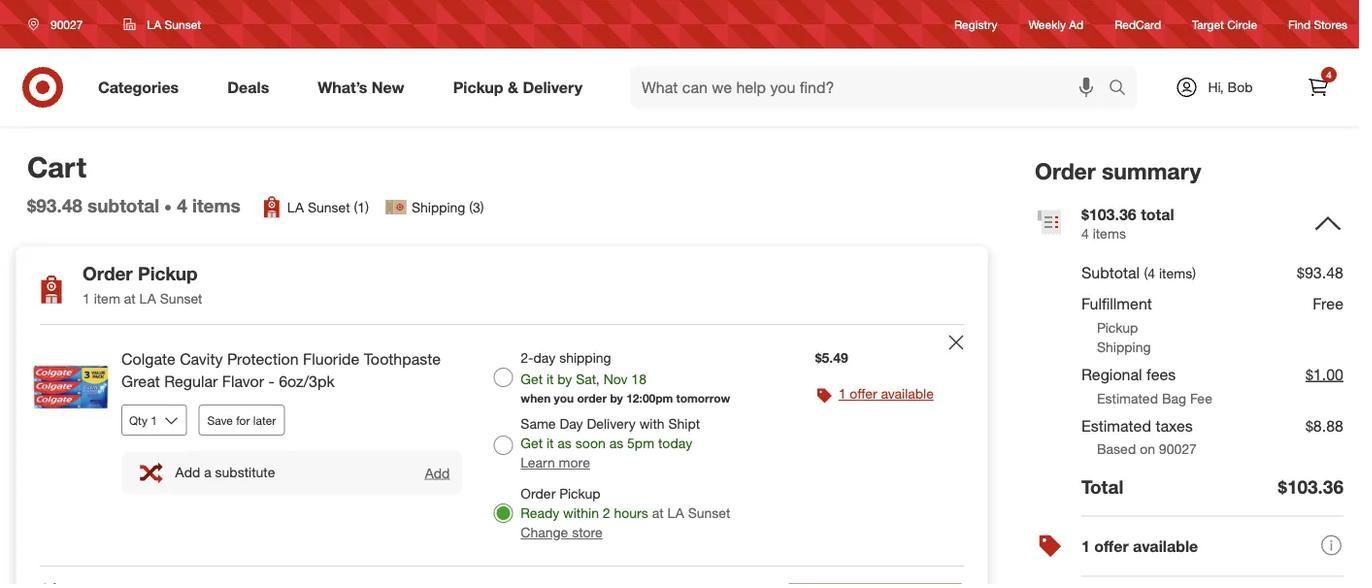 Task type: vqa. For each thing, say whether or not it's contained in the screenshot.
Protein
no



Task type: locate. For each thing, give the bounding box(es) containing it.
1 vertical spatial offer
[[1095, 537, 1129, 556]]

0 vertical spatial estimated
[[1097, 390, 1159, 407]]

0 vertical spatial offer
[[850, 386, 878, 403]]

add a substitute
[[175, 464, 275, 481]]

1 horizontal spatial order
[[521, 486, 556, 503]]

0 horizontal spatial at
[[124, 291, 136, 307]]

0 horizontal spatial $103.36
[[1082, 205, 1137, 224]]

0 vertical spatial 4
[[1327, 68, 1332, 81]]

2
[[603, 505, 610, 522]]

redcard
[[1115, 17, 1162, 31]]

0 horizontal spatial shipping
[[412, 198, 466, 215]]

0 vertical spatial it
[[547, 371, 554, 388]]

1 horizontal spatial 4
[[1082, 225, 1089, 242]]

delivery right &
[[523, 78, 583, 97]]

1 vertical spatial at
[[652, 505, 664, 522]]

1 vertical spatial order
[[83, 263, 133, 285]]

0 horizontal spatial by
[[558, 371, 572, 388]]

get
[[521, 371, 543, 388], [521, 435, 543, 452]]

shipping
[[559, 350, 611, 367]]

at right 'hours'
[[652, 505, 664, 522]]

subtotal
[[1082, 263, 1140, 282]]

by up you
[[558, 371, 572, 388]]

at right item
[[124, 291, 136, 307]]

list
[[260, 196, 484, 219]]

2 it from the top
[[547, 435, 554, 452]]

0 vertical spatial 90027
[[50, 17, 83, 32]]

$93.48 down cart
[[27, 194, 82, 217]]

90027
[[50, 17, 83, 32], [1159, 441, 1197, 458]]

1 horizontal spatial available
[[1133, 537, 1198, 556]]

Store pickup radio
[[494, 504, 513, 524]]

0 vertical spatial $103.36
[[1082, 205, 1137, 224]]

0 horizontal spatial $93.48
[[27, 194, 82, 217]]

add button
[[424, 464, 451, 483]]

0 horizontal spatial items
[[192, 194, 241, 217]]

la left (1)
[[287, 198, 304, 215]]

fee
[[1191, 390, 1213, 407]]

estimated up based
[[1082, 417, 1152, 435]]

1 horizontal spatial as
[[610, 435, 624, 452]]

0 vertical spatial items
[[192, 194, 241, 217]]

hi,
[[1209, 79, 1224, 96]]

order up ready
[[521, 486, 556, 503]]

get up the when at the bottom of the page
[[521, 371, 543, 388]]

1 horizontal spatial 1 offer available
[[1082, 537, 1198, 556]]

toothpaste
[[364, 350, 441, 369]]

order
[[577, 391, 607, 406]]

it up learn more button
[[547, 435, 554, 452]]

1 vertical spatial 4
[[177, 194, 187, 217]]

0 vertical spatial delivery
[[523, 78, 583, 97]]

0 vertical spatial at
[[124, 291, 136, 307]]

0 vertical spatial 1
[[83, 291, 90, 307]]

0 vertical spatial shipping
[[412, 198, 466, 215]]

0 vertical spatial available
[[881, 386, 934, 403]]

fluoride
[[303, 350, 360, 369]]

1 offer available inside button
[[1082, 537, 1198, 556]]

1 offer available down total
[[1082, 537, 1198, 556]]

order inside the order pickup ready within 2 hours at la sunset change store
[[521, 486, 556, 503]]

90027 left la sunset dropdown button
[[50, 17, 83, 32]]

order
[[1035, 157, 1096, 185], [83, 263, 133, 285], [521, 486, 556, 503]]

order pickup 1 item at la sunset
[[83, 263, 202, 307]]

items up subtotal
[[1093, 225, 1126, 242]]

4 down stores
[[1327, 68, 1332, 81]]

shipping up regional fees
[[1097, 339, 1151, 356]]

0 horizontal spatial offer
[[850, 386, 878, 403]]

1 down total
[[1082, 537, 1090, 556]]

0 horizontal spatial available
[[881, 386, 934, 403]]

1 offer available
[[839, 386, 934, 403], [1082, 537, 1198, 556]]

pickup inside pickup shipping
[[1097, 319, 1138, 336]]

1 horizontal spatial at
[[652, 505, 664, 522]]

0 horizontal spatial delivery
[[523, 78, 583, 97]]

0 horizontal spatial 1 offer available button
[[839, 385, 934, 404]]

shipping inside list
[[412, 198, 466, 215]]

1 vertical spatial get
[[521, 435, 543, 452]]

la inside dropdown button
[[147, 17, 161, 32]]

get up learn
[[521, 435, 543, 452]]

new
[[372, 78, 405, 97]]

1 horizontal spatial items
[[1093, 225, 1126, 242]]

sunset up categories link
[[165, 17, 201, 32]]

target
[[1193, 17, 1224, 31]]

$103.36 for $103.36 total 4 items
[[1082, 205, 1137, 224]]

you
[[554, 391, 574, 406]]

1 horizontal spatial by
[[610, 391, 623, 406]]

1 vertical spatial items
[[1093, 225, 1126, 242]]

0 horizontal spatial 1 offer available
[[839, 386, 934, 403]]

2-day shipping get it by sat, nov 18 when you order by 12:00pm tomorrow
[[521, 350, 730, 406]]

$1.00
[[1306, 365, 1344, 384]]

flavor
[[222, 372, 264, 391]]

shipping left (3)
[[412, 198, 466, 215]]

as left 5pm
[[610, 435, 624, 452]]

2 horizontal spatial 4
[[1327, 68, 1332, 81]]

1 vertical spatial $93.48
[[1297, 263, 1344, 282]]

4 right the "subtotal"
[[177, 194, 187, 217]]

$8.88
[[1306, 417, 1344, 435]]

offer
[[850, 386, 878, 403], [1095, 537, 1129, 556]]

sunset left (1)
[[308, 198, 350, 215]]

2 get from the top
[[521, 435, 543, 452]]

0 horizontal spatial 90027
[[50, 17, 83, 32]]

1 vertical spatial estimated
[[1082, 417, 1152, 435]]

1 horizontal spatial 1
[[839, 386, 846, 403]]

at
[[124, 291, 136, 307], [652, 505, 664, 522]]

0 horizontal spatial 4
[[177, 194, 187, 217]]

1 offer available down $5.49
[[839, 386, 934, 403]]

0 vertical spatial 1 offer available
[[839, 386, 934, 403]]

estimated down regional fees
[[1097, 390, 1159, 407]]

$103.36 down $8.88
[[1279, 477, 1344, 499]]

delivery up the soon
[[587, 416, 636, 433]]

0 vertical spatial get
[[521, 371, 543, 388]]

1 horizontal spatial 90027
[[1159, 441, 1197, 458]]

$103.36 down order summary
[[1082, 205, 1137, 224]]

delivery for day
[[587, 416, 636, 433]]

2 vertical spatial 1
[[1082, 537, 1090, 556]]

shipping (3)
[[412, 198, 484, 215]]

1 horizontal spatial add
[[425, 465, 450, 482]]

estimated taxes
[[1082, 417, 1193, 435]]

delivery inside "same day delivery with shipt get it as soon as 5pm today learn more"
[[587, 416, 636, 433]]

What can we help you find? suggestions appear below search field
[[630, 66, 1114, 109]]

by down the "nov"
[[610, 391, 623, 406]]

0 horizontal spatial as
[[558, 435, 572, 452]]

0 vertical spatial order
[[1035, 157, 1096, 185]]

-
[[268, 372, 275, 391]]

colgate cavity protection fluoride toothpaste great regular flavor - 6oz/3pk
[[121, 350, 441, 391]]

on
[[1140, 441, 1156, 458]]

items inside $103.36 total 4 items
[[1093, 225, 1126, 242]]

1 add from the left
[[175, 464, 200, 481]]

based on 90027
[[1097, 441, 1197, 458]]

add
[[175, 464, 200, 481], [425, 465, 450, 482]]

pickup & delivery
[[453, 78, 583, 97]]

pickup inside order pickup 1 item at la sunset
[[138, 263, 198, 285]]

change store button
[[521, 524, 603, 543]]

shipping
[[412, 198, 466, 215], [1097, 339, 1151, 356]]

order up item
[[83, 263, 133, 285]]

2 vertical spatial order
[[521, 486, 556, 503]]

90027 down taxes
[[1159, 441, 1197, 458]]

None radio
[[494, 368, 513, 388], [494, 436, 513, 456], [494, 368, 513, 388], [494, 436, 513, 456]]

fulfillment
[[1082, 295, 1153, 314]]

order for order summary
[[1035, 157, 1096, 185]]

1 vertical spatial 1
[[839, 386, 846, 403]]

0 horizontal spatial 1
[[83, 291, 90, 307]]

order up $103.36 total 4 items
[[1035, 157, 1096, 185]]

it down day
[[547, 371, 554, 388]]

1 horizontal spatial $93.48
[[1297, 263, 1344, 282]]

sunset up cavity
[[160, 291, 202, 307]]

1 vertical spatial delivery
[[587, 416, 636, 433]]

total
[[1082, 476, 1124, 499]]

1 vertical spatial 1 offer available
[[1082, 537, 1198, 556]]

1 it from the top
[[547, 371, 554, 388]]

la inside the order pickup ready within 2 hours at la sunset change store
[[668, 505, 684, 522]]

1 horizontal spatial delivery
[[587, 416, 636, 433]]

learn more button
[[521, 454, 590, 473]]

items
[[192, 194, 241, 217], [1093, 225, 1126, 242]]

save
[[207, 413, 233, 428]]

$103.36
[[1082, 205, 1137, 224], [1279, 477, 1344, 499]]

as
[[558, 435, 572, 452], [610, 435, 624, 452]]

la
[[147, 17, 161, 32], [287, 198, 304, 215], [139, 291, 156, 307], [668, 505, 684, 522]]

4
[[1327, 68, 1332, 81], [177, 194, 187, 217], [1082, 225, 1089, 242]]

1 left item
[[83, 291, 90, 307]]

2 horizontal spatial 1
[[1082, 537, 1090, 556]]

la up categories link
[[147, 17, 161, 32]]

4 inside the 4 link
[[1327, 68, 1332, 81]]

pickup down 4 items
[[138, 263, 198, 285]]

add inside button
[[425, 465, 450, 482]]

1 horizontal spatial $103.36
[[1279, 477, 1344, 499]]

0 horizontal spatial add
[[175, 464, 200, 481]]

1 vertical spatial shipping
[[1097, 339, 1151, 356]]

target circle
[[1193, 17, 1258, 31]]

$93.48
[[27, 194, 82, 217], [1297, 263, 1344, 282]]

cart
[[27, 150, 86, 184]]

hours
[[614, 505, 648, 522]]

1 down $5.49
[[839, 386, 846, 403]]

save for later button
[[199, 405, 285, 436]]

item
[[94, 291, 120, 307]]

find stores
[[1289, 17, 1348, 31]]

get inside 2-day shipping get it by sat, nov 18 when you order by 12:00pm tomorrow
[[521, 371, 543, 388]]

order pickup ready within 2 hours at la sunset change store
[[521, 486, 731, 541]]

2 horizontal spatial order
[[1035, 157, 1096, 185]]

5pm
[[627, 435, 655, 452]]

pickup down fulfillment
[[1097, 319, 1138, 336]]

at inside order pickup 1 item at la sunset
[[124, 291, 136, 307]]

0 horizontal spatial order
[[83, 263, 133, 285]]

as down day
[[558, 435, 572, 452]]

order inside order pickup 1 item at la sunset
[[83, 263, 133, 285]]

1 offer available button
[[839, 385, 934, 404], [1035, 516, 1344, 578]]

$93.48 up free
[[1297, 263, 1344, 282]]

sunset inside the order pickup ready within 2 hours at la sunset change store
[[688, 505, 731, 522]]

$103.36 inside $103.36 total 4 items
[[1082, 205, 1137, 224]]

1 as from the left
[[558, 435, 572, 452]]

1 vertical spatial it
[[547, 435, 554, 452]]

1 horizontal spatial 1 offer available button
[[1035, 516, 1344, 578]]

free
[[1313, 295, 1344, 314]]

subtotal (4 items)
[[1082, 263, 1196, 282]]

it
[[547, 371, 554, 388], [547, 435, 554, 452]]

categories link
[[82, 66, 203, 109]]

$93.48 subtotal
[[27, 194, 159, 217]]

la right item
[[139, 291, 156, 307]]

4 up subtotal
[[1082, 225, 1089, 242]]

subtotal
[[88, 194, 159, 217]]

2 add from the left
[[425, 465, 450, 482]]

it inside "same day delivery with shipt get it as soon as 5pm today learn more"
[[547, 435, 554, 452]]

same
[[521, 416, 556, 433]]

day
[[534, 350, 556, 367]]

2 vertical spatial 4
[[1082, 225, 1089, 242]]

1 vertical spatial 1 offer available button
[[1035, 516, 1344, 578]]

la right 'hours'
[[668, 505, 684, 522]]

add for add a substitute
[[175, 464, 200, 481]]

1 vertical spatial $103.36
[[1279, 477, 1344, 499]]

great
[[121, 372, 160, 391]]

based
[[1097, 441, 1136, 458]]

pickup up within
[[560, 486, 601, 503]]

1 get from the top
[[521, 371, 543, 388]]

0 vertical spatial $93.48
[[27, 194, 82, 217]]

sunset down today
[[688, 505, 731, 522]]

what's new
[[318, 78, 405, 97]]

nov
[[604, 371, 628, 388]]

cavity
[[180, 350, 223, 369]]

items right the "subtotal"
[[192, 194, 241, 217]]

la sunset button
[[111, 7, 214, 42]]



Task type: describe. For each thing, give the bounding box(es) containing it.
$103.36 total 4 items
[[1082, 205, 1175, 242]]

sunset inside la sunset dropdown button
[[165, 17, 201, 32]]

summary
[[1102, 157, 1202, 185]]

soon
[[576, 435, 606, 452]]

estimated for estimated taxes
[[1082, 417, 1152, 435]]

more
[[559, 455, 590, 472]]

(1)
[[354, 198, 369, 215]]

pickup & delivery link
[[437, 66, 607, 109]]

available inside the cart item ready to fulfill group
[[881, 386, 934, 403]]

sat,
[[576, 371, 600, 388]]

at inside the order pickup ready within 2 hours at la sunset change store
[[652, 505, 664, 522]]

substitute
[[215, 464, 275, 481]]

protection
[[227, 350, 299, 369]]

fees
[[1147, 365, 1176, 384]]

colgate cavity protection fluoride toothpaste great regular flavor - 6oz/3pk link
[[121, 349, 463, 393]]

2-
[[521, 350, 534, 367]]

bag
[[1162, 390, 1187, 407]]

a
[[204, 464, 211, 481]]

store
[[572, 524, 603, 541]]

list containing la sunset (1)
[[260, 196, 484, 219]]

estimated for estimated bag fee
[[1097, 390, 1159, 407]]

items)
[[1159, 265, 1196, 282]]

0 vertical spatial by
[[558, 371, 572, 388]]

la sunset (1)
[[287, 198, 369, 215]]

(4
[[1144, 265, 1156, 282]]

$5.49
[[815, 350, 849, 367]]

deals
[[227, 78, 269, 97]]

circle
[[1228, 17, 1258, 31]]

sunset inside order pickup 1 item at la sunset
[[160, 291, 202, 307]]

taxes
[[1156, 417, 1193, 435]]

with
[[640, 416, 665, 433]]

categories
[[98, 78, 179, 97]]

tomorrow
[[676, 391, 730, 406]]

0 vertical spatial 1 offer available button
[[839, 385, 934, 404]]

4 for 4
[[1327, 68, 1332, 81]]

90027 button
[[16, 7, 103, 42]]

offer inside the cart item ready to fulfill group
[[850, 386, 878, 403]]

weekly ad
[[1029, 17, 1084, 31]]

save for later
[[207, 413, 276, 428]]

6oz/3pk
[[279, 372, 335, 391]]

4 for 4 items
[[177, 194, 187, 217]]

it inside 2-day shipping get it by sat, nov 18 when you order by 12:00pm tomorrow
[[547, 371, 554, 388]]

redcard link
[[1115, 16, 1162, 33]]

la inside order pickup 1 item at la sunset
[[139, 291, 156, 307]]

within
[[563, 505, 599, 522]]

la inside list
[[287, 198, 304, 215]]

1 offer available inside the cart item ready to fulfill group
[[839, 386, 934, 403]]

today
[[658, 435, 693, 452]]

1 inside the cart item ready to fulfill group
[[839, 386, 846, 403]]

add for add
[[425, 465, 450, 482]]

day
[[560, 416, 583, 433]]

1 horizontal spatial shipping
[[1097, 339, 1151, 356]]

pickup left &
[[453, 78, 504, 97]]

$1.00 button
[[1306, 361, 1344, 389]]

ad
[[1069, 17, 1084, 31]]

stores
[[1314, 17, 1348, 31]]

regional fees
[[1082, 365, 1176, 384]]

shipt
[[669, 416, 700, 433]]

same day delivery with shipt get it as soon as 5pm today learn more
[[521, 416, 700, 472]]

registry link
[[955, 16, 998, 33]]

pickup inside the order pickup ready within 2 hours at la sunset change store
[[560, 486, 601, 503]]

1 vertical spatial 90027
[[1159, 441, 1197, 458]]

get inside "same day delivery with shipt get it as soon as 5pm today learn more"
[[521, 435, 543, 452]]

when
[[521, 391, 551, 406]]

$103.36 for $103.36
[[1279, 477, 1344, 499]]

1 vertical spatial by
[[610, 391, 623, 406]]

(3)
[[469, 198, 484, 215]]

deals link
[[211, 66, 294, 109]]

1 inside order pickup 1 item at la sunset
[[83, 291, 90, 307]]

4 inside $103.36 total 4 items
[[1082, 225, 1089, 242]]

$93.48 for $93.48 subtotal
[[27, 194, 82, 217]]

1 vertical spatial available
[[1133, 537, 1198, 556]]

1 horizontal spatial offer
[[1095, 537, 1129, 556]]

colgate
[[121, 350, 176, 369]]

pickup shipping
[[1097, 319, 1151, 356]]

colgate cavity protection fluoride toothpaste great regular flavor - 6oz/3pk image
[[32, 349, 110, 426]]

regular
[[164, 372, 218, 391]]

90027 inside dropdown button
[[50, 17, 83, 32]]

la sunset
[[147, 17, 201, 32]]

change
[[521, 524, 568, 541]]

order for order pickup 1 item at la sunset
[[83, 263, 133, 285]]

what's new link
[[301, 66, 429, 109]]

order for order pickup ready within 2 hours at la sunset change store
[[521, 486, 556, 503]]

find stores link
[[1289, 16, 1348, 33]]

what's
[[318, 78, 367, 97]]

&
[[508, 78, 519, 97]]

ready
[[521, 505, 560, 522]]

18
[[632, 371, 647, 388]]

learn
[[521, 455, 555, 472]]

search
[[1100, 80, 1147, 99]]

target circle link
[[1193, 16, 1258, 33]]

bob
[[1228, 79, 1253, 96]]

2 as from the left
[[610, 435, 624, 452]]

delivery for &
[[523, 78, 583, 97]]

cart item ready to fulfill group
[[17, 325, 988, 566]]

12:00pm
[[627, 391, 673, 406]]

hi, bob
[[1209, 79, 1253, 96]]

total
[[1141, 205, 1175, 224]]

$93.48 for $93.48
[[1297, 263, 1344, 282]]

for
[[236, 413, 250, 428]]



